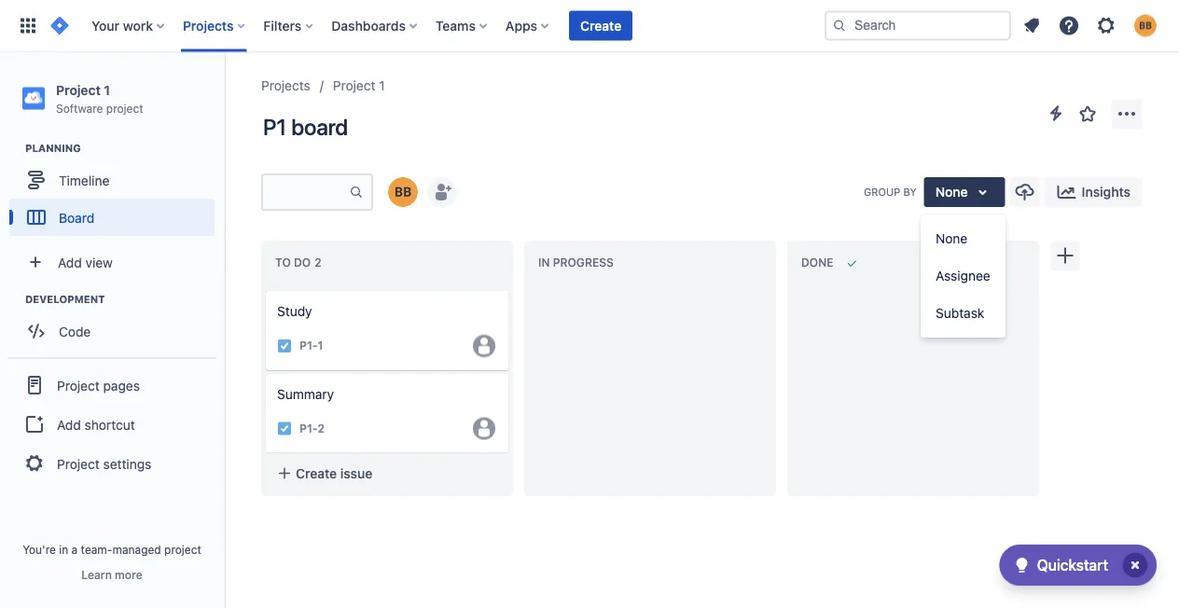 Task type: locate. For each thing, give the bounding box(es) containing it.
assignee button
[[921, 257, 1005, 295]]

1 vertical spatial none
[[936, 231, 968, 246]]

project 1
[[333, 78, 385, 93]]

task image
[[277, 338, 292, 353], [277, 421, 292, 436]]

0 horizontal spatial 1
[[104, 82, 110, 97]]

p1-
[[299, 339, 318, 352], [299, 422, 318, 435]]

2 p1- from the top
[[299, 422, 318, 435]]

1 down your
[[104, 82, 110, 97]]

1 for project 1 software project
[[104, 82, 110, 97]]

0 horizontal spatial create
[[296, 466, 337, 481]]

1 horizontal spatial projects
[[261, 78, 310, 93]]

managed
[[112, 543, 161, 556]]

none for none dropdown button
[[935, 184, 968, 200]]

0 vertical spatial add
[[58, 254, 82, 270]]

search image
[[832, 18, 847, 33]]

1 down dashboards popup button
[[379, 78, 385, 93]]

0 vertical spatial none
[[935, 184, 968, 200]]

create issue
[[296, 466, 372, 481]]

in progress
[[538, 256, 614, 269]]

p1- down study
[[299, 339, 318, 352]]

project
[[333, 78, 375, 93], [56, 82, 101, 97], [57, 378, 100, 393], [57, 456, 100, 471]]

1 vertical spatial projects
[[261, 78, 310, 93]]

unassigned image
[[473, 418, 495, 440]]

task image left p1-2 link
[[277, 421, 292, 436]]

add shortcut
[[57, 417, 135, 432]]

more image
[[1116, 103, 1138, 125]]

0 vertical spatial group
[[921, 215, 1005, 338]]

project up board
[[333, 78, 375, 93]]

create inside primary element
[[580, 18, 621, 33]]

in
[[538, 256, 550, 269]]

check image
[[1011, 554, 1033, 576]]

add inside button
[[57, 417, 81, 432]]

p1
[[263, 114, 287, 140]]

p1 board
[[263, 114, 348, 140]]

2 task image from the top
[[277, 421, 292, 436]]

p1-2 link
[[299, 421, 325, 437]]

subtask button
[[921, 295, 1005, 332]]

jira software image
[[49, 14, 71, 37], [49, 14, 71, 37]]

progress
[[553, 256, 614, 269]]

none
[[935, 184, 968, 200], [936, 231, 968, 246]]

0 horizontal spatial project
[[106, 101, 143, 115]]

project 1 software project
[[56, 82, 143, 115]]

add inside popup button
[[58, 254, 82, 270]]

1 task image from the top
[[277, 338, 292, 353]]

dashboards button
[[326, 11, 424, 41]]

your profile and settings image
[[1134, 14, 1157, 37]]

banner
[[0, 0, 1179, 52]]

add view
[[58, 254, 113, 270]]

software
[[56, 101, 103, 115]]

projects inside dropdown button
[[183, 18, 234, 33]]

0 vertical spatial projects
[[183, 18, 234, 33]]

projects up p1
[[261, 78, 310, 93]]

project
[[106, 101, 143, 115], [164, 543, 201, 556]]

summary
[[277, 386, 334, 402]]

import image
[[1014, 181, 1036, 203]]

code
[[59, 323, 91, 339]]

1 inside project 1 software project
[[104, 82, 110, 97]]

1 vertical spatial create
[[296, 466, 337, 481]]

group
[[864, 186, 900, 198]]

projects up sidebar navigation icon
[[183, 18, 234, 33]]

project down add shortcut
[[57, 456, 100, 471]]

0 vertical spatial p1-
[[299, 339, 318, 352]]

create right the apps "popup button"
[[580, 18, 621, 33]]

planning group
[[9, 141, 223, 242]]

help image
[[1058, 14, 1080, 37]]

projects button
[[177, 11, 252, 41]]

group by
[[864, 186, 917, 198]]

task image left p1-1 link
[[277, 338, 292, 353]]

more
[[115, 568, 142, 581]]

1 horizontal spatial 1
[[318, 339, 323, 352]]

0 vertical spatial task image
[[277, 338, 292, 353]]

settings image
[[1095, 14, 1117, 37]]

0 horizontal spatial projects
[[183, 18, 234, 33]]

project right 'managed'
[[164, 543, 201, 556]]

1 up summary
[[318, 339, 323, 352]]

none up assignee
[[936, 231, 968, 246]]

1 vertical spatial p1-
[[299, 422, 318, 435]]

banner containing your work
[[0, 0, 1179, 52]]

projects for projects link
[[261, 78, 310, 93]]

assignee
[[936, 268, 990, 284]]

timeline link
[[9, 162, 215, 199]]

1 for project 1
[[379, 78, 385, 93]]

projects link
[[261, 75, 310, 97]]

project settings
[[57, 456, 151, 471]]

appswitcher icon image
[[17, 14, 39, 37]]

p1- for study
[[299, 339, 318, 352]]

add people image
[[431, 181, 453, 203]]

project for project settings
[[57, 456, 100, 471]]

project up add shortcut
[[57, 378, 100, 393]]

1
[[379, 78, 385, 93], [104, 82, 110, 97], [318, 339, 323, 352]]

1 horizontal spatial project
[[164, 543, 201, 556]]

none inside dropdown button
[[935, 184, 968, 200]]

board link
[[9, 199, 215, 236]]

project for project 1 software project
[[56, 82, 101, 97]]

0 horizontal spatial group
[[7, 357, 216, 490]]

notifications image
[[1020, 14, 1043, 37]]

add left "view"
[[58, 254, 82, 270]]

create left issue
[[296, 466, 337, 481]]

insights image
[[1056, 181, 1078, 203]]

issue
[[340, 466, 372, 481]]

create
[[580, 18, 621, 33], [296, 466, 337, 481]]

add left shortcut
[[57, 417, 81, 432]]

1 horizontal spatial group
[[921, 215, 1005, 338]]

1 horizontal spatial create
[[580, 18, 621, 33]]

learn more
[[81, 568, 142, 581]]

you're
[[23, 543, 56, 556]]

add for add view
[[58, 254, 82, 270]]

none right by
[[935, 184, 968, 200]]

project inside project 1 software project
[[56, 82, 101, 97]]

timeline
[[59, 172, 109, 188]]

1 p1- from the top
[[299, 339, 318, 352]]

quickstart
[[1037, 556, 1108, 574]]

0 vertical spatial project
[[106, 101, 143, 115]]

none button
[[921, 220, 1005, 257]]

create column image
[[1054, 244, 1076, 267]]

development
[[25, 294, 105, 306]]

none inside button
[[936, 231, 968, 246]]

task image for summary
[[277, 421, 292, 436]]

insights button
[[1044, 177, 1142, 207]]

p1- down summary
[[299, 422, 318, 435]]

group
[[921, 215, 1005, 338], [7, 357, 216, 490]]

project right software
[[106, 101, 143, 115]]

to do element
[[275, 256, 325, 269]]

subtask
[[936, 305, 984, 321]]

p1- for summary
[[299, 422, 318, 435]]

p1-2
[[299, 422, 325, 435]]

group containing none
[[921, 215, 1005, 338]]

work
[[123, 18, 153, 33]]

project up software
[[56, 82, 101, 97]]

done
[[801, 256, 833, 269]]

1 vertical spatial task image
[[277, 421, 292, 436]]

group containing project pages
[[7, 357, 216, 490]]

by
[[903, 186, 917, 198]]

2 horizontal spatial 1
[[379, 78, 385, 93]]

1 vertical spatial add
[[57, 417, 81, 432]]

primary element
[[11, 0, 825, 52]]

1 vertical spatial group
[[7, 357, 216, 490]]

automations menu button icon image
[[1045, 102, 1067, 125]]

teams
[[436, 18, 476, 33]]

to do
[[275, 256, 311, 269]]

0 vertical spatial create
[[580, 18, 621, 33]]

add
[[58, 254, 82, 270], [57, 417, 81, 432]]

project settings link
[[7, 443, 216, 484]]

projects
[[183, 18, 234, 33], [261, 78, 310, 93]]



Task type: describe. For each thing, give the bounding box(es) containing it.
in
[[59, 543, 68, 556]]

add for add shortcut
[[57, 417, 81, 432]]

board
[[59, 210, 94, 225]]

do
[[294, 256, 311, 269]]

p1-1 link
[[299, 338, 323, 354]]

add view button
[[11, 244, 213, 281]]

apps
[[506, 18, 537, 33]]

you're in a team-managed project
[[23, 543, 201, 556]]

teams button
[[430, 11, 494, 41]]

view
[[85, 254, 113, 270]]

create issue button
[[266, 457, 508, 490]]

filters
[[263, 18, 302, 33]]

Search this board text field
[[263, 175, 349, 209]]

create for create issue
[[296, 466, 337, 481]]

code link
[[9, 313, 215, 350]]

star p1 board image
[[1076, 103, 1099, 125]]

project for project 1
[[333, 78, 375, 93]]

learn
[[81, 568, 112, 581]]

1 for p1-1
[[318, 339, 323, 352]]

your work
[[91, 18, 153, 33]]

p1-1
[[299, 339, 323, 352]]

create button
[[569, 11, 633, 41]]

project pages
[[57, 378, 140, 393]]

add shortcut button
[[7, 406, 216, 443]]

your
[[91, 18, 119, 33]]

board
[[291, 114, 348, 140]]

bob builder image
[[388, 177, 418, 207]]

to
[[275, 256, 291, 269]]

learn more button
[[81, 567, 142, 582]]

quickstart button
[[1000, 545, 1157, 586]]

planning
[[25, 142, 81, 155]]

project pages link
[[7, 365, 216, 406]]

unassigned image
[[473, 335, 495, 357]]

none button
[[924, 177, 1005, 207]]

study
[[277, 304, 312, 319]]

projects for projects dropdown button
[[183, 18, 234, 33]]

filters button
[[258, 11, 320, 41]]

development image
[[3, 288, 25, 311]]

pages
[[103, 378, 140, 393]]

development group
[[9, 292, 223, 356]]

sidebar navigation image
[[203, 75, 244, 112]]

project inside project 1 software project
[[106, 101, 143, 115]]

settings
[[103, 456, 151, 471]]

project for project pages
[[57, 378, 100, 393]]

insights
[[1082, 184, 1131, 200]]

create issue image
[[255, 278, 277, 300]]

shortcut
[[84, 417, 135, 432]]

team-
[[81, 543, 112, 556]]

project 1 link
[[333, 75, 385, 97]]

dashboards
[[331, 18, 406, 33]]

none for none button
[[936, 231, 968, 246]]

Search field
[[825, 11, 1011, 41]]

2
[[318, 422, 325, 435]]

dismiss quickstart image
[[1120, 550, 1150, 580]]

task image for study
[[277, 338, 292, 353]]

create for create
[[580, 18, 621, 33]]

a
[[71, 543, 78, 556]]

apps button
[[500, 11, 556, 41]]

your work button
[[86, 11, 172, 41]]

1 vertical spatial project
[[164, 543, 201, 556]]

planning image
[[3, 137, 25, 160]]



Task type: vqa. For each thing, say whether or not it's contained in the screenshot.
the bottommost the Create
yes



